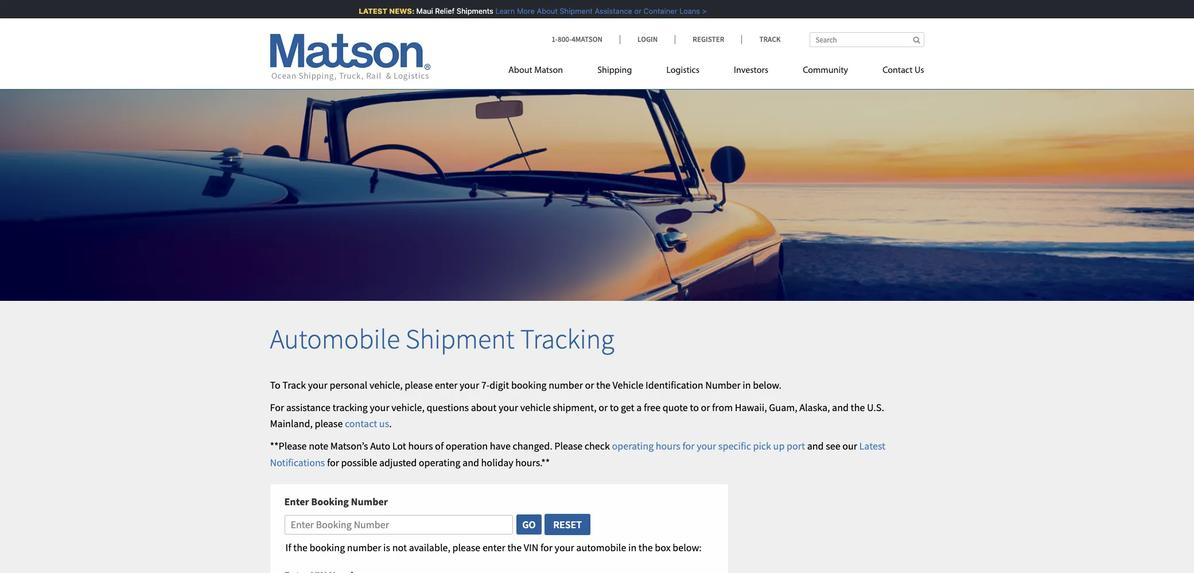Task type: describe. For each thing, give the bounding box(es) containing it.
.
[[389, 417, 392, 430]]

tracking
[[333, 401, 368, 414]]

lot
[[393, 439, 406, 453]]

visiting
[[731, 6, 755, 16]]

contact us
[[883, 66, 925, 75]]

1 vertical spatial number
[[351, 495, 388, 508]]

logistics
[[667, 66, 700, 75]]

booking
[[311, 495, 349, 508]]

contact
[[883, 66, 913, 75]]

your right vin
[[555, 541, 575, 554]]

1 horizontal spatial possible
[[419, 6, 448, 16]]

login link
[[620, 34, 675, 44]]

personal
[[330, 378, 368, 391]]

contact
[[345, 417, 377, 430]]

the right if
[[293, 541, 308, 554]]

automobile shipment tracking
[[270, 322, 615, 356]]

for assistance tracking your vehicle, questions about your vehicle shipment, or to get a free quote to or from hawaii, guam, alaska, and the u.s. mainland, please
[[270, 401, 885, 430]]

login
[[638, 34, 658, 44]]

1-
[[552, 34, 558, 44]]

before
[[706, 6, 729, 16]]

up
[[774, 439, 785, 453]]

auto
[[370, 439, 391, 453]]

Search search field
[[810, 32, 925, 47]]

1 horizontal spatial track
[[760, 34, 781, 44]]

1 horizontal spatial number
[[706, 378, 741, 391]]

shipments
[[452, 6, 489, 16]]

0 horizontal spatial number
[[347, 541, 382, 554]]

about matson
[[509, 66, 563, 75]]

1 horizontal spatial in
[[743, 378, 751, 391]]

posted
[[581, 6, 605, 16]]

2 vertical spatial please
[[453, 541, 481, 554]]

logistics link
[[650, 60, 717, 84]]

or left the from
[[701, 401, 711, 414]]

1 horizontal spatial adjusted
[[450, 6, 480, 16]]

from
[[713, 401, 733, 414]]

**please
[[270, 439, 307, 453]]

your left specific
[[697, 439, 717, 453]]

2 to from the left
[[690, 401, 699, 414]]

top menu navigation
[[509, 60, 925, 84]]

your up assistance on the bottom of page
[[308, 378, 328, 391]]

0 vertical spatial holiday
[[533, 6, 557, 16]]

vehicle, for please
[[370, 378, 403, 391]]

up
[[289, 6, 300, 16]]

us
[[379, 417, 389, 430]]

1 vertical spatial in
[[629, 541, 637, 554]]

1 horizontal spatial check
[[585, 439, 610, 453]]

operation
[[446, 439, 488, 453]]

dropping
[[197, 6, 237, 16]]

1-800-4matson
[[552, 34, 603, 44]]

and left see
[[808, 439, 824, 453]]

free
[[644, 401, 661, 414]]

off/picking
[[239, 6, 288, 16]]

vehicle
[[613, 378, 644, 391]]

vehicle, for questions
[[392, 401, 425, 414]]

community
[[803, 66, 849, 75]]

learn
[[491, 6, 510, 16]]

1 horizontal spatial shipment
[[555, 6, 588, 16]]

guam,
[[770, 401, 798, 414]]

investors
[[734, 66, 769, 75]]

contact us link
[[345, 417, 389, 430]]

1 vertical spatial booking
[[310, 541, 345, 554]]

relief
[[430, 6, 450, 16]]

or right under at the right top of the page
[[630, 6, 637, 16]]

not
[[393, 541, 407, 554]]

see
[[826, 439, 841, 453]]

a
[[637, 401, 642, 414]]

automobile
[[577, 541, 627, 554]]

is
[[384, 541, 391, 554]]

container
[[639, 6, 673, 16]]

investors link
[[717, 60, 786, 84]]

your down digit
[[499, 401, 519, 414]]

identification
[[646, 378, 704, 391]]

0 horizontal spatial shipment
[[406, 322, 515, 356]]

track link
[[742, 34, 781, 44]]

us
[[915, 66, 925, 75]]

2 vertical spatial operating
[[419, 456, 461, 469]]

learn more about shipment assistance or container loans > link
[[491, 6, 702, 16]]

4matson
[[572, 34, 603, 44]]

vehicle
[[325, 6, 358, 16]]

vehicle
[[521, 401, 551, 414]]

more
[[512, 6, 530, 16]]

and right learn
[[518, 6, 531, 16]]

vin
[[524, 541, 539, 554]]

latest notifications
[[270, 439, 886, 469]]

hours.**
[[516, 456, 550, 469]]

hours for adjusted
[[560, 6, 579, 16]]

Enter Booking Number text field
[[285, 515, 513, 535]]

the left vehicle
[[597, 378, 611, 391]]

box
[[655, 541, 671, 554]]

**please note matson's auto lot hours of operation have changed. please check operating hours for your specific pick up port and see our
[[270, 439, 860, 453]]

7-
[[482, 378, 490, 391]]

contact us .
[[345, 417, 392, 430]]

shipping link
[[581, 60, 650, 84]]



Task type: vqa. For each thing, say whether or not it's contained in the screenshot.
the Community
yes



Task type: locate. For each thing, give the bounding box(es) containing it.
our
[[843, 439, 858, 453]]

below:
[[673, 541, 702, 554]]

register
[[693, 34, 725, 44]]

1 vertical spatial enter
[[483, 541, 506, 554]]

hours left posted
[[560, 6, 579, 16]]

0 horizontal spatial please
[[315, 417, 343, 430]]

number
[[706, 378, 741, 391], [351, 495, 388, 508]]

holiday
[[533, 6, 557, 16], [482, 456, 514, 469]]

shipment up the 7-
[[406, 322, 515, 356]]

please left news:
[[360, 6, 383, 16]]

or left get
[[599, 401, 608, 414]]

changed.
[[513, 439, 553, 453]]

1 vertical spatial adjusted
[[379, 456, 417, 469]]

1 horizontal spatial enter
[[483, 541, 506, 554]]

under
[[607, 6, 628, 16]]

or up shipment,
[[585, 378, 595, 391]]

1 vertical spatial please
[[315, 417, 343, 430]]

vehicle, up .
[[392, 401, 425, 414]]

0 vertical spatial shipment
[[555, 6, 588, 16]]

for left relief
[[408, 6, 417, 16]]

hours for changed.
[[656, 439, 681, 453]]

about matson link
[[509, 60, 581, 84]]

matson's
[[331, 439, 368, 453]]

and inside for assistance tracking your vehicle, questions about your vehicle shipment, or to get a free quote to or from hawaii, guam, alaska, and the u.s. mainland, please
[[833, 401, 849, 414]]

convertible car at beach during sunset. car shipping by matson to hawaii, alaska and guam. image
[[0, 71, 1195, 301]]

news:
[[385, 6, 410, 16]]

your
[[308, 378, 328, 391], [460, 378, 480, 391], [370, 401, 390, 414], [499, 401, 519, 414], [697, 439, 717, 453], [555, 541, 575, 554]]

have
[[490, 439, 511, 453]]

in left the below.
[[743, 378, 751, 391]]

0 vertical spatial in
[[743, 378, 751, 391]]

dropping off/picking up your vehicle please check for possible adjusted operating and holiday hours posted under "latest notifications" before visiting us.
[[197, 6, 768, 16]]

0 horizontal spatial operating
[[419, 456, 461, 469]]

if
[[286, 541, 291, 554]]

about left matson
[[509, 66, 533, 75]]

vehicle, inside for assistance tracking your vehicle, questions about your vehicle shipment, or to get a free quote to or from hawaii, guam, alaska, and the u.s. mainland, please
[[392, 401, 425, 414]]

assistance
[[590, 6, 628, 16]]

0 vertical spatial enter
[[435, 378, 458, 391]]

1 horizontal spatial hours
[[560, 6, 579, 16]]

number up enter booking number text box
[[351, 495, 388, 508]]

below.
[[753, 378, 782, 391]]

please
[[405, 378, 433, 391], [315, 417, 343, 430], [453, 541, 481, 554]]

to left get
[[610, 401, 619, 414]]

None button
[[545, 513, 591, 536], [516, 514, 542, 535], [545, 513, 591, 536], [516, 514, 542, 535]]

enter up questions
[[435, 378, 458, 391]]

1 vertical spatial operating
[[612, 439, 654, 453]]

for down quote
[[683, 439, 695, 453]]

1 vertical spatial please
[[555, 439, 583, 453]]

0 vertical spatial possible
[[419, 6, 448, 16]]

in left box
[[629, 541, 637, 554]]

your left the 7-
[[460, 378, 480, 391]]

enter booking number
[[285, 495, 388, 508]]

port
[[787, 439, 806, 453]]

to track your personal vehicle, please enter your 7-digit booking number or the vehicle identification number in below.
[[270, 378, 782, 391]]

0 horizontal spatial enter
[[435, 378, 458, 391]]

community link
[[786, 60, 866, 84]]

the left box
[[639, 541, 653, 554]]

800-
[[558, 34, 572, 44]]

0 horizontal spatial hours
[[409, 439, 433, 453]]

operating hours for your specific pick up port link
[[612, 439, 806, 453]]

"latest
[[630, 6, 655, 16]]

holiday down have
[[482, 456, 514, 469]]

0 horizontal spatial in
[[629, 541, 637, 554]]

1 horizontal spatial number
[[549, 378, 583, 391]]

in
[[743, 378, 751, 391], [629, 541, 637, 554]]

0 horizontal spatial number
[[351, 495, 388, 508]]

search image
[[914, 36, 921, 44]]

for
[[408, 6, 417, 16], [683, 439, 695, 453], [327, 456, 339, 469], [541, 541, 553, 554]]

possible down matson's
[[341, 456, 377, 469]]

register link
[[675, 34, 742, 44]]

1 vertical spatial shipment
[[406, 322, 515, 356]]

loans
[[675, 6, 696, 16]]

matson
[[535, 66, 563, 75]]

>
[[698, 6, 702, 16]]

check down for assistance tracking your vehicle, questions about your vehicle shipment, or to get a free quote to or from hawaii, guam, alaska, and the u.s. mainland, please
[[585, 439, 610, 453]]

shipment up 1-800-4matson
[[555, 6, 588, 16]]

contact us link
[[866, 60, 925, 84]]

0 horizontal spatial please
[[360, 6, 383, 16]]

the left vin
[[508, 541, 522, 554]]

None search field
[[810, 32, 925, 47]]

0 vertical spatial operating
[[482, 6, 516, 16]]

vehicle,
[[370, 378, 403, 391], [392, 401, 425, 414]]

adjusted right relief
[[450, 6, 480, 16]]

for down note
[[327, 456, 339, 469]]

for possible adjusted operating and holiday hours.**
[[325, 456, 550, 469]]

adjusted down the lot
[[379, 456, 417, 469]]

0 vertical spatial number
[[706, 378, 741, 391]]

1 vertical spatial holiday
[[482, 456, 514, 469]]

0 horizontal spatial adjusted
[[379, 456, 417, 469]]

note
[[309, 439, 329, 453]]

0 horizontal spatial track
[[283, 378, 306, 391]]

specific
[[719, 439, 752, 453]]

u.s.
[[868, 401, 885, 414]]

0 vertical spatial booking
[[512, 378, 547, 391]]

automobile
[[270, 322, 400, 356]]

2 horizontal spatial please
[[453, 541, 481, 554]]

the inside for assistance tracking your vehicle, questions about your vehicle shipment, or to get a free quote to or from hawaii, guam, alaska, and the u.s. mainland, please
[[851, 401, 866, 414]]

1 horizontal spatial to
[[690, 401, 699, 414]]

enter left vin
[[483, 541, 506, 554]]

0 vertical spatial number
[[549, 378, 583, 391]]

shipping
[[598, 66, 632, 75]]

questions
[[427, 401, 469, 414]]

1 to from the left
[[610, 401, 619, 414]]

1 horizontal spatial operating
[[482, 6, 516, 16]]

please up note
[[315, 417, 343, 430]]

booking
[[512, 378, 547, 391], [310, 541, 345, 554]]

mainland,
[[270, 417, 313, 430]]

us.
[[757, 6, 768, 16]]

1 vertical spatial possible
[[341, 456, 377, 469]]

possible right news:
[[419, 6, 448, 16]]

1 vertical spatial about
[[509, 66, 533, 75]]

2 horizontal spatial hours
[[656, 439, 681, 453]]

about inside 'link'
[[509, 66, 533, 75]]

0 vertical spatial about
[[532, 6, 553, 16]]

hours down quote
[[656, 439, 681, 453]]

for right vin
[[541, 541, 553, 554]]

number up shipment,
[[549, 378, 583, 391]]

1 horizontal spatial please
[[405, 378, 433, 391]]

number left is
[[347, 541, 382, 554]]

hours
[[560, 6, 579, 16], [409, 439, 433, 453], [656, 439, 681, 453]]

assistance
[[286, 401, 331, 414]]

possible
[[419, 6, 448, 16], [341, 456, 377, 469]]

notifications
[[270, 456, 325, 469]]

tracking
[[520, 322, 615, 356]]

get
[[621, 401, 635, 414]]

maui
[[412, 6, 428, 16]]

your
[[302, 6, 323, 16]]

latest
[[354, 6, 383, 16]]

track down the us.
[[760, 34, 781, 44]]

2 horizontal spatial operating
[[612, 439, 654, 453]]

latest notifications link
[[270, 439, 886, 469]]

hours left of
[[409, 439, 433, 453]]

vehicle, right personal
[[370, 378, 403, 391]]

booking up vehicle
[[512, 378, 547, 391]]

0 vertical spatial track
[[760, 34, 781, 44]]

1 vertical spatial track
[[283, 378, 306, 391]]

0 horizontal spatial holiday
[[482, 456, 514, 469]]

notifications"
[[657, 6, 704, 16]]

0 vertical spatial please
[[360, 6, 383, 16]]

1 horizontal spatial holiday
[[533, 6, 557, 16]]

1 vertical spatial check
[[585, 439, 610, 453]]

available,
[[409, 541, 451, 554]]

and
[[518, 6, 531, 16], [833, 401, 849, 414], [808, 439, 824, 453], [463, 456, 479, 469]]

hawaii,
[[735, 401, 768, 414]]

holiday right more
[[533, 6, 557, 16]]

check left the maui
[[385, 6, 406, 16]]

0 horizontal spatial check
[[385, 6, 406, 16]]

of
[[435, 439, 444, 453]]

1-800-4matson link
[[552, 34, 620, 44]]

1 horizontal spatial please
[[555, 439, 583, 453]]

0 horizontal spatial to
[[610, 401, 619, 414]]

latest news: maui relief shipments learn more about shipment assistance or container loans >
[[354, 6, 702, 16]]

please down for assistance tracking your vehicle, questions about your vehicle shipment, or to get a free quote to or from hawaii, guam, alaska, and the u.s. mainland, please
[[555, 439, 583, 453]]

blue matson logo with ocean, shipping, truck, rail and logistics written beneath it. image
[[270, 34, 431, 81]]

0 horizontal spatial possible
[[341, 456, 377, 469]]

please inside for assistance tracking your vehicle, questions about your vehicle shipment, or to get a free quote to or from hawaii, guam, alaska, and the u.s. mainland, please
[[315, 417, 343, 430]]

shipment,
[[553, 401, 597, 414]]

and down operation
[[463, 456, 479, 469]]

to
[[270, 378, 281, 391]]

please right available,
[[453, 541, 481, 554]]

0 vertical spatial adjusted
[[450, 6, 480, 16]]

1 horizontal spatial booking
[[512, 378, 547, 391]]

0 vertical spatial check
[[385, 6, 406, 16]]

booking right if
[[310, 541, 345, 554]]

1 vertical spatial number
[[347, 541, 382, 554]]

about
[[471, 401, 497, 414]]

1 vertical spatial vehicle,
[[392, 401, 425, 414]]

track
[[760, 34, 781, 44], [283, 378, 306, 391]]

the left u.s.
[[851, 401, 866, 414]]

if the booking number is not available, please enter the vin for your automobile in the box below:
[[286, 541, 702, 554]]

enter
[[435, 378, 458, 391], [483, 541, 506, 554]]

digit
[[490, 378, 510, 391]]

check
[[385, 6, 406, 16], [585, 439, 610, 453]]

to right quote
[[690, 401, 699, 414]]

0 horizontal spatial booking
[[310, 541, 345, 554]]

track right to
[[283, 378, 306, 391]]

or
[[630, 6, 637, 16], [585, 378, 595, 391], [599, 401, 608, 414], [701, 401, 711, 414]]

number up the from
[[706, 378, 741, 391]]

and right "alaska,"
[[833, 401, 849, 414]]

0 vertical spatial vehicle,
[[370, 378, 403, 391]]

your up us
[[370, 401, 390, 414]]

for
[[270, 401, 284, 414]]

please up questions
[[405, 378, 433, 391]]

0 vertical spatial please
[[405, 378, 433, 391]]

about right more
[[532, 6, 553, 16]]



